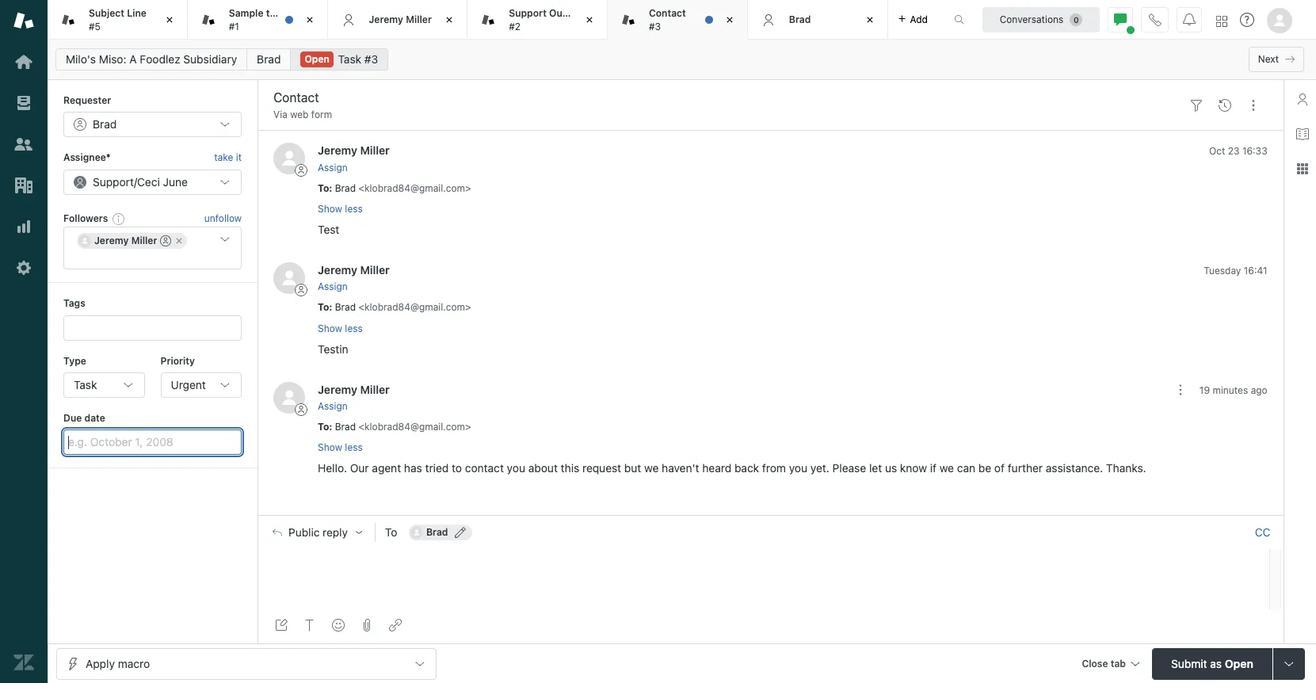 Task type: vqa. For each thing, say whether or not it's contained in the screenshot.
"Morrel"
no



Task type: locate. For each thing, give the bounding box(es) containing it.
1 we from the left
[[644, 461, 659, 475]]

test
[[318, 223, 339, 236]]

secondary element
[[48, 44, 1316, 75]]

show
[[318, 203, 342, 215], [318, 322, 342, 334], [318, 442, 342, 453]]

0 vertical spatial support
[[509, 7, 547, 19]]

to : brad <klobrad84@gmail.com>
[[318, 182, 471, 194], [318, 301, 471, 313], [318, 421, 471, 433]]

task down type
[[74, 378, 97, 391]]

show less for test
[[318, 203, 363, 215]]

2 assign button from the top
[[318, 280, 348, 294]]

1 assign from the top
[[318, 161, 348, 173]]

2 tab from the left
[[468, 0, 608, 40]]

1 horizontal spatial we
[[940, 461, 954, 475]]

1 assign button from the top
[[318, 161, 348, 175]]

3 jeremy miller link from the top
[[318, 382, 390, 396]]

contact
[[465, 461, 504, 475]]

: up test on the top left of page
[[329, 182, 332, 194]]

2 vertical spatial <klobrad84@gmail.com>
[[359, 421, 471, 433]]

show less button up hello.
[[318, 441, 363, 455]]

customer context image
[[1296, 93, 1309, 105]]

3 to : brad <klobrad84@gmail.com> from the top
[[318, 421, 471, 433]]

close image for brad
[[862, 12, 878, 28]]

show less button
[[318, 202, 363, 216], [318, 321, 363, 336], [318, 441, 363, 455]]

urgent button
[[160, 372, 242, 398]]

1 vertical spatial open
[[1225, 656, 1253, 670]]

2 vertical spatial jeremy miller link
[[318, 382, 390, 396]]

#3
[[649, 20, 661, 32], [364, 52, 378, 66]]

1 horizontal spatial jeremy miller
[[369, 13, 432, 25]]

cc button
[[1255, 525, 1271, 540]]

oct 23 16:33
[[1209, 145, 1268, 157]]

: up hello.
[[329, 421, 332, 433]]

1 jeremy miller link from the top
[[318, 144, 390, 157]]

tags
[[63, 297, 85, 309]]

followers element
[[63, 227, 242, 270]]

support left ceci
[[93, 175, 134, 188]]

1 to : brad <klobrad84@gmail.com> from the top
[[318, 182, 471, 194]]

jeremy miller inside tab
[[369, 13, 432, 25]]

foodlez
[[140, 52, 180, 66]]

close image
[[161, 12, 177, 28], [442, 12, 457, 28], [862, 12, 878, 28]]

jeremy
[[369, 13, 403, 25], [318, 144, 357, 157], [94, 235, 129, 247], [318, 263, 357, 277], [318, 382, 357, 396]]

/
[[134, 175, 137, 188]]

close image right "#1"
[[302, 12, 317, 28]]

2 vertical spatial show
[[318, 442, 342, 453]]

miller inside option
[[131, 235, 157, 247]]

we right if
[[940, 461, 954, 475]]

2 vertical spatial show less
[[318, 442, 363, 453]]

jeremy for test
[[318, 144, 357, 157]]

haven't
[[662, 461, 699, 475]]

2 vertical spatial avatar image
[[273, 382, 305, 413]]

tab containing subject line
[[48, 0, 188, 40]]

support for #2
[[509, 7, 547, 19]]

1 tab from the left
[[48, 0, 188, 40]]

2 show from the top
[[318, 322, 342, 334]]

3 close image from the left
[[722, 12, 738, 28]]

1 jeremy miller assign from the top
[[318, 144, 390, 173]]

0 horizontal spatial we
[[644, 461, 659, 475]]

jeremy down testin
[[318, 382, 357, 396]]

format text image
[[304, 619, 316, 632]]

19
[[1200, 384, 1210, 396]]

1 horizontal spatial you
[[789, 461, 808, 475]]

1 vertical spatial less
[[345, 322, 363, 334]]

unfollow button
[[204, 212, 242, 226]]

show less button up test on the top left of page
[[318, 202, 363, 216]]

jeremy miller option
[[77, 233, 187, 249]]

insert emojis image
[[332, 619, 345, 632]]

brad inside brad tab
[[789, 13, 811, 25]]

tuesday
[[1204, 265, 1241, 277]]

assign
[[318, 161, 348, 173], [318, 281, 348, 293], [318, 400, 348, 412]]

1 vertical spatial show less button
[[318, 321, 363, 336]]

0 horizontal spatial close image
[[302, 12, 317, 28]]

you left about
[[507, 461, 525, 475]]

3 : from the top
[[329, 421, 332, 433]]

assign button down form
[[318, 161, 348, 175]]

2 to : brad <klobrad84@gmail.com> from the top
[[318, 301, 471, 313]]

0 vertical spatial jeremy miller
[[369, 13, 432, 25]]

to : brad <klobrad84@gmail.com> for hello. our agent has tried to contact you about this request but we haven't heard back from you yet. please let us know if we can be of further assistance. thanks.
[[318, 421, 471, 433]]

reporting image
[[13, 216, 34, 237]]

3 show less from the top
[[318, 442, 363, 453]]

jeremy miller link for hello. our agent has tried to contact you about this request but we haven't heard back from you yet. please let us know if we can be of further assistance. thanks.
[[318, 382, 390, 396]]

1 you from the left
[[507, 461, 525, 475]]

2 avatar image from the top
[[273, 262, 305, 294]]

assign button for test
[[318, 161, 348, 175]]

to left the klobrad84@gmail.com image
[[385, 525, 397, 539]]

tab
[[1111, 657, 1126, 669]]

2 horizontal spatial close image
[[862, 12, 878, 28]]

2 show less button from the top
[[318, 321, 363, 336]]

0 vertical spatial task
[[338, 52, 361, 66]]

2 close image from the left
[[582, 12, 597, 28]]

1 vertical spatial assign button
[[318, 280, 348, 294]]

3 show from the top
[[318, 442, 342, 453]]

assign down testin
[[318, 400, 348, 412]]

0 vertical spatial jeremy miller link
[[318, 144, 390, 157]]

<klobrad84@gmail.com> for test
[[359, 182, 471, 194]]

to up hello.
[[318, 421, 329, 433]]

assign button down test on the top left of page
[[318, 280, 348, 294]]

show for hello. our agent has tried to contact you about this request but we haven't heard back from you yet. please let us know if we can be of further assistance. thanks.
[[318, 442, 342, 453]]

tab
[[48, 0, 188, 40], [468, 0, 608, 40], [608, 0, 748, 40]]

3 assign button from the top
[[318, 399, 348, 414]]

jeremy miller assign down form
[[318, 144, 390, 173]]

0 horizontal spatial jeremy miller
[[94, 235, 157, 247]]

to
[[318, 182, 329, 194], [318, 301, 329, 313], [318, 421, 329, 433], [385, 525, 397, 539]]

jeremy miller for the jeremy miller tab
[[369, 13, 432, 25]]

cc
[[1255, 525, 1271, 539]]

0 horizontal spatial #3
[[364, 52, 378, 66]]

1 close image from the left
[[302, 12, 317, 28]]

jeremy miller link
[[318, 144, 390, 157], [318, 263, 390, 277], [318, 382, 390, 396]]

ago
[[1251, 384, 1268, 396]]

1 vertical spatial show
[[318, 322, 342, 334]]

filter image
[[1190, 99, 1203, 111]]

brad inside brad 'link'
[[257, 52, 281, 66]]

you
[[507, 461, 525, 475], [789, 461, 808, 475]]

19 minutes ago
[[1200, 384, 1268, 396]]

3 assign from the top
[[318, 400, 348, 412]]

but
[[624, 461, 641, 475]]

1 avatar image from the top
[[273, 143, 305, 175]]

3 close image from the left
[[862, 12, 878, 28]]

close image inside #1 tab
[[302, 12, 317, 28]]

close image right #2
[[582, 12, 597, 28]]

show up test on the top left of page
[[318, 203, 342, 215]]

#3 for task #3
[[364, 52, 378, 66]]

close image inside the jeremy miller tab
[[442, 12, 457, 28]]

1 <klobrad84@gmail.com> from the top
[[359, 182, 471, 194]]

2 vertical spatial to : brad <klobrad84@gmail.com>
[[318, 421, 471, 433]]

us
[[885, 461, 897, 475]]

show less up hello.
[[318, 442, 363, 453]]

add button
[[888, 0, 937, 39]]

#3 inside the contact #3
[[649, 20, 661, 32]]

jeremy miller up task #3
[[369, 13, 432, 25]]

close image
[[302, 12, 317, 28], [582, 12, 597, 28], [722, 12, 738, 28]]

1 vertical spatial task
[[74, 378, 97, 391]]

assign button
[[318, 161, 348, 175], [318, 280, 348, 294], [318, 399, 348, 414]]

apps image
[[1296, 162, 1309, 175]]

2 jeremy miller link from the top
[[318, 263, 390, 277]]

close image left add dropdown button
[[862, 12, 878, 28]]

outreach
[[549, 7, 592, 19]]

avatar image for testin
[[273, 262, 305, 294]]

via web form
[[273, 109, 332, 120]]

jeremy up task #3
[[369, 13, 403, 25]]

avatar image
[[273, 143, 305, 175], [273, 262, 305, 294], [273, 382, 305, 413]]

show less up testin
[[318, 322, 363, 334]]

0 vertical spatial <klobrad84@gmail.com>
[[359, 182, 471, 194]]

get help image
[[1240, 13, 1254, 27]]

2 vertical spatial show less button
[[318, 441, 363, 455]]

open right as
[[1225, 656, 1253, 670]]

via
[[273, 109, 287, 120]]

support inside "assignee*" element
[[93, 175, 134, 188]]

jeremy miller inside option
[[94, 235, 157, 247]]

2 : from the top
[[329, 301, 332, 313]]

assign for test
[[318, 161, 348, 173]]

1 show less button from the top
[[318, 202, 363, 216]]

hide composer image
[[764, 509, 777, 521]]

public reply
[[289, 526, 348, 539]]

assign button down testin
[[318, 399, 348, 414]]

hello.
[[318, 461, 347, 475]]

milo's miso: a foodlez subsidiary link
[[55, 48, 247, 71]]

open left task #3
[[305, 53, 329, 65]]

to
[[452, 461, 462, 475]]

1 vertical spatial assign
[[318, 281, 348, 293]]

show less button up testin
[[318, 321, 363, 336]]

2 we from the left
[[940, 461, 954, 475]]

brad tab
[[748, 0, 888, 40]]

open
[[305, 53, 329, 65], [1225, 656, 1253, 670]]

support
[[509, 7, 547, 19], [93, 175, 134, 188]]

miller for test
[[360, 144, 390, 157]]

close image for jeremy miller
[[442, 12, 457, 28]]

jeremy miller link down test on the top left of page
[[318, 263, 390, 277]]

1 horizontal spatial #3
[[649, 20, 661, 32]]

1 vertical spatial support
[[93, 175, 134, 188]]

priority
[[160, 355, 195, 367]]

1 : from the top
[[329, 182, 332, 194]]

less
[[345, 203, 363, 215], [345, 322, 363, 334], [345, 442, 363, 453]]

1 vertical spatial <klobrad84@gmail.com>
[[359, 301, 471, 313]]

jeremy down info on adding followers image on the left top of the page
[[94, 235, 129, 247]]

you left yet.
[[789, 461, 808, 475]]

show up hello.
[[318, 442, 342, 453]]

2 vertical spatial assign
[[318, 400, 348, 412]]

2 jeremy miller assign from the top
[[318, 263, 390, 293]]

additional actions image
[[1174, 383, 1187, 396]]

assign down form
[[318, 161, 348, 173]]

1 vertical spatial jeremy miller
[[94, 235, 157, 247]]

milo's
[[66, 52, 96, 66]]

close image right line
[[161, 12, 177, 28]]

2 assign from the top
[[318, 281, 348, 293]]

task inside secondary element
[[338, 52, 361, 66]]

0 vertical spatial less
[[345, 203, 363, 215]]

task #3
[[338, 52, 378, 66]]

:
[[329, 182, 332, 194], [329, 301, 332, 313], [329, 421, 332, 433]]

2 vertical spatial :
[[329, 421, 332, 433]]

2 vertical spatial less
[[345, 442, 363, 453]]

to : brad <klobrad84@gmail.com> up testin
[[318, 301, 471, 313]]

close image up secondary element
[[722, 12, 738, 28]]

next
[[1258, 53, 1279, 65]]

can
[[957, 461, 975, 475]]

2 <klobrad84@gmail.com> from the top
[[359, 301, 471, 313]]

2 show less from the top
[[318, 322, 363, 334]]

user is an agent image
[[160, 235, 172, 247]]

1 horizontal spatial close image
[[442, 12, 457, 28]]

jeremy miller link for testin
[[318, 263, 390, 277]]

#3 down the contact
[[649, 20, 661, 32]]

#3 down the jeremy miller tab
[[364, 52, 378, 66]]

0 vertical spatial show
[[318, 203, 342, 215]]

jeremy miller down info on adding followers image on the left top of the page
[[94, 235, 157, 247]]

0 vertical spatial show less
[[318, 203, 363, 215]]

3 jeremy miller assign from the top
[[318, 382, 390, 412]]

jeremy miller assign down testin
[[318, 382, 390, 412]]

support inside support outreach #2
[[509, 7, 547, 19]]

1 vertical spatial avatar image
[[273, 262, 305, 294]]

3 <klobrad84@gmail.com> from the top
[[359, 421, 471, 433]]

task down the jeremy miller tab
[[338, 52, 361, 66]]

edit user image
[[454, 527, 466, 538]]

to for hello. our agent has tried to contact you about this request but we haven't heard back from you yet. please let us know if we can be of further assistance. thanks.
[[318, 421, 329, 433]]

3 show less button from the top
[[318, 441, 363, 455]]

close image left #2
[[442, 12, 457, 28]]

this
[[561, 461, 579, 475]]

jeremy miller for the jeremy miller option at top
[[94, 235, 157, 247]]

jeremy miller assign for testin
[[318, 263, 390, 293]]

knowledge image
[[1296, 128, 1309, 140]]

2 vertical spatial jeremy miller assign
[[318, 382, 390, 412]]

to up testin
[[318, 301, 329, 313]]

assign down test on the top left of page
[[318, 281, 348, 293]]

task inside popup button
[[74, 378, 97, 391]]

1 vertical spatial jeremy miller link
[[318, 263, 390, 277]]

0 horizontal spatial support
[[93, 175, 134, 188]]

to : brad <klobrad84@gmail.com> up agent
[[318, 421, 471, 433]]

about
[[528, 461, 558, 475]]

1 less from the top
[[345, 203, 363, 215]]

0 horizontal spatial you
[[507, 461, 525, 475]]

1 vertical spatial jeremy miller assign
[[318, 263, 390, 293]]

3 avatar image from the top
[[273, 382, 305, 413]]

1 horizontal spatial close image
[[582, 12, 597, 28]]

show less up test on the top left of page
[[318, 203, 363, 215]]

we
[[644, 461, 659, 475], [940, 461, 954, 475]]

jeremy miller link down form
[[318, 144, 390, 157]]

assignee* element
[[63, 169, 242, 195]]

1 show from the top
[[318, 203, 342, 215]]

task
[[338, 52, 361, 66], [74, 378, 97, 391]]

0 vertical spatial show less button
[[318, 202, 363, 216]]

0 vertical spatial #3
[[649, 20, 661, 32]]

0 vertical spatial open
[[305, 53, 329, 65]]

jeremy miller assign down test on the top left of page
[[318, 263, 390, 293]]

less for testin
[[345, 322, 363, 334]]

1 vertical spatial #3
[[364, 52, 378, 66]]

jeremy miller link down testin
[[318, 382, 390, 396]]

0 horizontal spatial close image
[[161, 12, 177, 28]]

get started image
[[13, 52, 34, 72]]

support for ceci
[[93, 175, 134, 188]]

2 horizontal spatial close image
[[722, 12, 738, 28]]

#1
[[229, 20, 239, 32]]

: up testin
[[329, 301, 332, 313]]

#5
[[89, 20, 101, 32]]

0 vertical spatial assign
[[318, 161, 348, 173]]

0 horizontal spatial task
[[74, 378, 97, 391]]

yet.
[[810, 461, 829, 475]]

3 tab from the left
[[608, 0, 748, 40]]

to : brad <klobrad84@gmail.com> up test on the top left of page
[[318, 182, 471, 194]]

jeremy miller
[[369, 13, 432, 25], [94, 235, 157, 247]]

#3 inside secondary element
[[364, 52, 378, 66]]

1 horizontal spatial support
[[509, 7, 547, 19]]

2 vertical spatial assign button
[[318, 399, 348, 414]]

web
[[290, 109, 309, 120]]

1 show less from the top
[[318, 203, 363, 215]]

draft mode image
[[275, 619, 288, 632]]

Due date field
[[63, 430, 242, 455]]

milo's miso: a foodlez subsidiary
[[66, 52, 237, 66]]

Oct 23 16:33 text field
[[1209, 145, 1268, 157]]

16:33
[[1242, 145, 1268, 157]]

tab containing contact
[[608, 0, 748, 40]]

: for hello. our agent has tried to contact you about this request but we haven't heard back from you yet. please let us know if we can be of further assistance. thanks.
[[329, 421, 332, 433]]

line
[[127, 7, 147, 19]]

assign for hello. our agent has tried to contact you about this request but we haven't heard back from you yet. please let us know if we can be of further assistance. thanks.
[[318, 400, 348, 412]]

from
[[762, 461, 786, 475]]

jeremy miller assign
[[318, 144, 390, 173], [318, 263, 390, 293], [318, 382, 390, 412]]

0 vertical spatial to : brad <klobrad84@gmail.com>
[[318, 182, 471, 194]]

to up test on the top left of page
[[318, 182, 329, 194]]

show up testin
[[318, 322, 342, 334]]

2 less from the top
[[345, 322, 363, 334]]

1 vertical spatial show less
[[318, 322, 363, 334]]

1 horizontal spatial task
[[338, 52, 361, 66]]

jeremy down test on the top left of page
[[318, 263, 357, 277]]

support up #2
[[509, 7, 547, 19]]

show less button for hello. our agent has tried to contact you about this request but we haven't heard back from you yet. please let us know if we can be of further assistance. thanks.
[[318, 441, 363, 455]]

avatar image for hello. our agent has tried to contact you about this request but we haven't heard back from you yet. please let us know if we can be of further assistance. thanks.
[[273, 382, 305, 413]]

0 horizontal spatial open
[[305, 53, 329, 65]]

open inside secondary element
[[305, 53, 329, 65]]

show less button for testin
[[318, 321, 363, 336]]

public
[[289, 526, 320, 539]]

0 vertical spatial jeremy miller assign
[[318, 144, 390, 173]]

0 vertical spatial avatar image
[[273, 143, 305, 175]]

1 vertical spatial to : brad <klobrad84@gmail.com>
[[318, 301, 471, 313]]

jeremy for testin
[[318, 263, 357, 277]]

1 vertical spatial :
[[329, 301, 332, 313]]

take
[[214, 152, 233, 164]]

close image inside brad tab
[[862, 12, 878, 28]]

date
[[84, 412, 105, 424]]

0 vertical spatial assign button
[[318, 161, 348, 175]]

add
[[910, 13, 928, 25]]

0 vertical spatial :
[[329, 182, 332, 194]]

organizations image
[[13, 175, 34, 196]]

miller
[[406, 13, 432, 25], [360, 144, 390, 157], [131, 235, 157, 247], [360, 263, 390, 277], [360, 382, 390, 396]]

3 less from the top
[[345, 442, 363, 453]]

jeremy down form
[[318, 144, 357, 157]]

we right but
[[644, 461, 659, 475]]

task button
[[63, 372, 145, 398]]

2 close image from the left
[[442, 12, 457, 28]]



Task type: describe. For each thing, give the bounding box(es) containing it.
contact
[[649, 7, 686, 19]]

macro
[[118, 656, 150, 670]]

oct
[[1209, 145, 1225, 157]]

: for test
[[329, 182, 332, 194]]

less for test
[[345, 203, 363, 215]]

task for task #3
[[338, 52, 361, 66]]

brad link
[[247, 48, 291, 71]]

conversations
[[1000, 13, 1064, 25]]

1 horizontal spatial open
[[1225, 656, 1253, 670]]

miller inside tab
[[406, 13, 432, 25]]

urgent
[[171, 378, 206, 391]]

#3 for contact #3
[[649, 20, 661, 32]]

millerjeremy500@gmail.com image
[[78, 235, 91, 247]]

views image
[[13, 93, 34, 113]]

displays possible ticket submission types image
[[1283, 657, 1296, 670]]

jeremy for hello. our agent has tried to contact you about this request but we haven't heard back from you yet. please let us know if we can be of further assistance. thanks.
[[318, 382, 357, 396]]

assign for testin
[[318, 281, 348, 293]]

jeremy inside tab
[[369, 13, 403, 25]]

conversationlabel log
[[258, 130, 1283, 515]]

23
[[1228, 145, 1240, 157]]

less for hello. our agent has tried to contact you about this request but we haven't heard back from you yet. please let us know if we can be of further assistance. thanks.
[[345, 442, 363, 453]]

june
[[163, 175, 188, 188]]

close image for #3
[[722, 12, 738, 28]]

jeremy miller tab
[[328, 0, 468, 40]]

apply
[[86, 656, 115, 670]]

take it button
[[214, 150, 242, 166]]

#1 tab
[[188, 0, 328, 40]]

know
[[900, 461, 927, 475]]

notifications image
[[1183, 13, 1196, 26]]

submit
[[1171, 656, 1207, 670]]

contact #3
[[649, 7, 686, 32]]

request
[[582, 461, 621, 475]]

main element
[[0, 0, 48, 683]]

has
[[404, 461, 422, 475]]

unfollow
[[204, 212, 242, 224]]

jeremy miller assign for hello. our agent has tried to contact you about this request but we haven't heard back from you yet. please let us know if we can be of further assistance. thanks.
[[318, 382, 390, 412]]

support / ceci june
[[93, 175, 188, 188]]

zendesk image
[[13, 652, 34, 673]]

our
[[350, 461, 369, 475]]

a
[[129, 52, 137, 66]]

button displays agent's chat status as online. image
[[1114, 13, 1127, 26]]

assign button for hello. our agent has tried to contact you about this request but we haven't heard back from you yet. please let us know if we can be of further assistance. thanks.
[[318, 399, 348, 414]]

conversations button
[[983, 7, 1100, 32]]

jeremy miller assign for test
[[318, 144, 390, 173]]

of
[[994, 461, 1005, 475]]

16:41
[[1244, 265, 1268, 277]]

next button
[[1249, 47, 1304, 72]]

#2
[[509, 20, 521, 32]]

<klobrad84@gmail.com> for testin
[[359, 301, 471, 313]]

close tab
[[1082, 657, 1126, 669]]

: for testin
[[329, 301, 332, 313]]

take it
[[214, 152, 242, 164]]

events image
[[1218, 99, 1231, 111]]

requester element
[[63, 112, 242, 137]]

thanks.
[[1106, 461, 1146, 475]]

to : brad <klobrad84@gmail.com> for test
[[318, 182, 471, 194]]

tuesday 16:41
[[1204, 265, 1268, 277]]

klobrad84@gmail.com image
[[410, 526, 423, 539]]

avatar image for test
[[273, 143, 305, 175]]

remove image
[[175, 236, 184, 246]]

show for test
[[318, 203, 342, 215]]

zendesk products image
[[1216, 15, 1227, 27]]

to for testin
[[318, 301, 329, 313]]

ceci
[[137, 175, 160, 188]]

close image for #1
[[302, 12, 317, 28]]

Subject field
[[270, 88, 1179, 107]]

show less for testin
[[318, 322, 363, 334]]

due date
[[63, 412, 105, 424]]

heard
[[702, 461, 732, 475]]

public reply button
[[258, 516, 375, 549]]

show less button for test
[[318, 202, 363, 216]]

miso:
[[99, 52, 126, 66]]

add link (cmd k) image
[[389, 619, 402, 632]]

subsidiary
[[183, 52, 237, 66]]

admin image
[[13, 258, 34, 278]]

1 close image from the left
[[161, 12, 177, 28]]

subject
[[89, 7, 124, 19]]

apply macro
[[86, 656, 150, 670]]

assign button for testin
[[318, 280, 348, 294]]

requester
[[63, 94, 111, 106]]

show for testin
[[318, 322, 342, 334]]

reply
[[323, 526, 348, 539]]

let
[[869, 461, 882, 475]]

minutes
[[1213, 384, 1248, 396]]

further
[[1008, 461, 1043, 475]]

support outreach #2
[[509, 7, 592, 32]]

if
[[930, 461, 937, 475]]

zendesk support image
[[13, 10, 34, 31]]

task for task
[[74, 378, 97, 391]]

back
[[735, 461, 759, 475]]

info on adding followers image
[[113, 212, 125, 225]]

testin
[[318, 342, 348, 355]]

followers
[[63, 212, 108, 224]]

please
[[832, 461, 866, 475]]

customers image
[[13, 134, 34, 155]]

type
[[63, 355, 86, 367]]

to for test
[[318, 182, 329, 194]]

ticket actions image
[[1247, 99, 1260, 111]]

<klobrad84@gmail.com> for hello. our agent has tried to contact you about this request but we haven't heard back from you yet. please let us know if we can be of further assistance. thanks.
[[359, 421, 471, 433]]

miller for testin
[[360, 263, 390, 277]]

tab containing support outreach
[[468, 0, 608, 40]]

Tuesday 16:41 text field
[[1204, 265, 1268, 277]]

submit as open
[[1171, 656, 1253, 670]]

miller for hello. our agent has tried to contact you about this request but we haven't heard back from you yet. please let us know if we can be of further assistance. thanks.
[[360, 382, 390, 396]]

close tab button
[[1075, 648, 1146, 682]]

jeremy inside option
[[94, 235, 129, 247]]

19 minutes ago text field
[[1200, 384, 1268, 396]]

hello. our agent has tried to contact you about this request but we haven't heard back from you yet. please let us know if we can be of further assistance. thanks.
[[318, 461, 1146, 475]]

as
[[1210, 656, 1222, 670]]

2 you from the left
[[789, 461, 808, 475]]

tried
[[425, 461, 449, 475]]

add attachment image
[[361, 619, 373, 632]]

close
[[1082, 657, 1108, 669]]

agent
[[372, 461, 401, 475]]

subject line #5
[[89, 7, 147, 32]]

brad inside the requester element
[[93, 118, 117, 131]]

jeremy miller link for test
[[318, 144, 390, 157]]

show less for hello. our agent has tried to contact you about this request but we haven't heard back from you yet. please let us know if we can be of further assistance. thanks.
[[318, 442, 363, 453]]

assignee*
[[63, 152, 111, 164]]

to : brad <klobrad84@gmail.com> for testin
[[318, 301, 471, 313]]

assistance.
[[1046, 461, 1103, 475]]

be
[[978, 461, 991, 475]]

tabs tab list
[[48, 0, 937, 40]]



